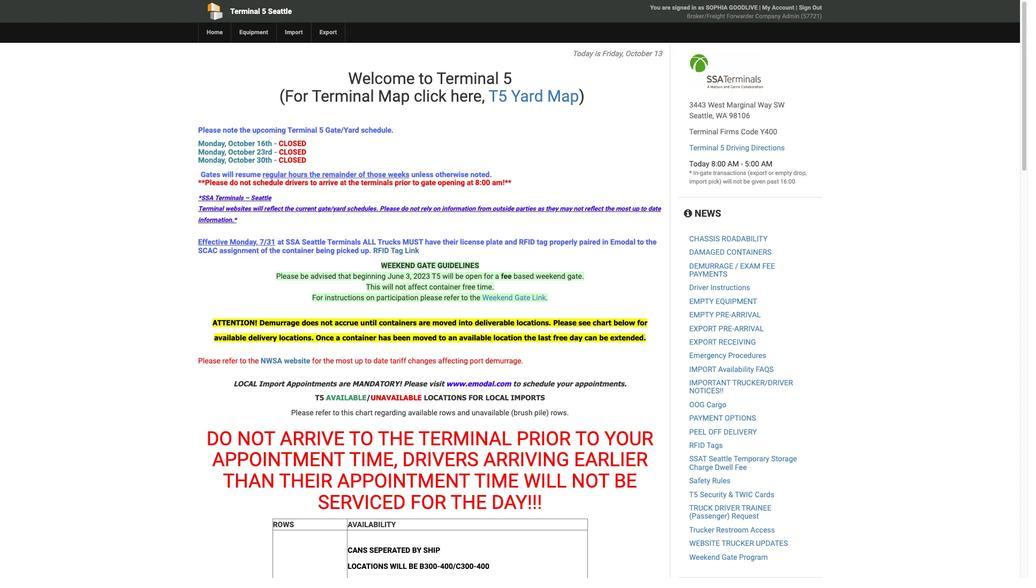 Task type: vqa. For each thing, say whether or not it's contained in the screenshot.
AM to the right
yes



Task type: describe. For each thing, give the bounding box(es) containing it.
today for today                                                                                                                                                                                                                                                                                                                                                                                                                                                                                                                                                                                                                                                                                                           8:00 am - 5:00 am * in-gate transactions (export or empty drop, import pick) will not be given past 16:00
[[690, 160, 710, 168]]

(57721)
[[801, 13, 822, 20]]

the left nwsa
[[248, 357, 259, 365]]

off
[[709, 428, 722, 436]]

today for today is friday, october 13
[[573, 49, 593, 58]]

and inside at ssa seattle terminals all trucks must have their license plate and rfid tag properly paired in emodal to the scac assignment of the container being picked up.
[[505, 238, 517, 246]]

date inside *ssa terminals – seattle terminal websites will reflect the current gate/yard schedules. please do not rely on information from outside parties as they may not reflect the most up to date information.*
[[648, 205, 661, 213]]

.
[[546, 294, 548, 302]]

0 horizontal spatial local
[[234, 380, 257, 388]]

the right hours
[[310, 170, 320, 179]]

gate inside today                                                                                                                                                                                                                                                                                                                                                                                                                                                                                                                                                                                                                                                                                                           8:00 am - 5:00 am * in-gate transactions (export or empty drop, import pick) will not be given past 16:00
[[700, 170, 712, 177]]

hours
[[289, 170, 308, 179]]

not left rely
[[410, 205, 419, 213]]

1 vertical spatial local
[[486, 394, 509, 402]]

gate inside gates will resume regular hours the remainder of those weeks unless otherwise noted. **please do not schedule drivers to arrive at the terminals prior to gate opening at 8:00 am!**
[[421, 178, 436, 187]]

3,
[[406, 272, 412, 281]]

this
[[366, 283, 380, 291]]

parties
[[516, 205, 536, 213]]

seperated
[[370, 546, 411, 555]]

(export
[[748, 170, 767, 177]]

please up arrive
[[291, 409, 314, 417]]

import inside local import appointments are mandatory! please visit www.emodal.com to schedule your appointments. t5 available / unavailable locations for local imports
[[259, 380, 284, 388]]

the right emodal
[[646, 238, 657, 246]]

or
[[769, 170, 774, 177]]

2 map from the left
[[547, 87, 579, 106]]

payment
[[690, 414, 723, 423]]

for inside weekend gate guidelines please be advised that beginning june 3, 2023 t5 will be open for a fee based weekend gate. this will not affect container free time. for instructions on participation please refer to the weekend gate link .
[[484, 272, 493, 281]]

weeks
[[388, 170, 410, 179]]

container inside weekend gate guidelines please be advised that beginning june 3, 2023 t5 will be open for a fee based weekend gate. this will not affect container free time. for instructions on participation please refer to the weekend gate link .
[[429, 283, 461, 291]]

2 empty from the top
[[690, 311, 714, 319]]

serviced
[[318, 491, 406, 514]]

be down "guidelines"
[[456, 272, 464, 281]]

schedule inside local import appointments are mandatory! please visit www.emodal.com to schedule your appointments. t5 available / unavailable locations for local imports
[[523, 380, 555, 388]]

home
[[207, 29, 223, 36]]

0 vertical spatial not
[[237, 428, 275, 450]]

your
[[605, 428, 654, 450]]

1 vertical spatial arrival
[[735, 324, 764, 333]]

visit
[[429, 380, 444, 388]]

admin
[[782, 13, 800, 20]]

**please
[[198, 178, 228, 187]]

to up mandatory!
[[365, 357, 372, 365]]

refer inside weekend gate guidelines please be advised that beginning june 3, 2023 t5 will be open for a fee based weekend gate. this will not affect container free time. for instructions on participation please refer to the weekend gate link .
[[444, 294, 460, 302]]

2 | from the left
[[796, 4, 798, 11]]

to right the prior
[[413, 178, 419, 187]]

pick)
[[709, 178, 722, 185]]

1 vertical spatial the
[[451, 491, 487, 514]]

2 am from the left
[[761, 160, 773, 168]]

to inside *ssa terminals – seattle terminal websites will reflect the current gate/yard schedules. please do not rely on information from outside parties as they may not reflect the most up to date information.*
[[641, 205, 647, 213]]

trucker
[[722, 539, 754, 548]]

security
[[700, 490, 727, 499]]

on inside *ssa terminals – seattle terminal websites will reflect the current gate/yard schedules. please do not rely on information from outside parties as they may not reflect the most up to date information.*
[[433, 205, 440, 213]]

faqs
[[756, 365, 774, 374]]

locations inside local import appointments are mandatory! please visit www.emodal.com to schedule your appointments. t5 available / unavailable locations for local imports
[[424, 394, 467, 402]]

their
[[279, 470, 333, 493]]

will down june
[[382, 283, 393, 291]]

ssa
[[286, 238, 300, 246]]

in inside "you are signed in as sophia goodlive | my account | sign out broker/freight forwarder company admin (57721)"
[[692, 4, 697, 11]]

be inside do not arrive to the terminal prior to your appointment time, drivers arriving earlier than their appointment time will not be serviced for the day!!!
[[614, 470, 637, 493]]

west
[[708, 101, 725, 109]]

schedules.
[[347, 205, 378, 213]]

the down the 'once'
[[323, 357, 334, 365]]

friday,
[[602, 49, 624, 58]]

weekend inside chassis roadability damaged containers demurrage / exam fee payments driver instructions empty equipment empty pre-arrival export pre-arrival export receiving emergency procedures import availability faqs important trucker/driver notices!! oog cargo payment options peel off delivery rfid tags ssat seattle temporary storage charge dwell fee safety rules t5 security & twic cards truck driver trainee (passenger) request trucker restroom access website trucker updates weekend gate program
[[690, 553, 720, 562]]

terminals inside at ssa seattle terminals all trucks must have their license plate and rfid tag properly paired in emodal to the scac assignment of the container being picked up.
[[327, 238, 361, 246]]

link inside weekend gate guidelines please be advised that beginning june 3, 2023 t5 will be open for a fee based weekend gate. this will not affect container free time. for instructions on participation please refer to the weekend gate link .
[[532, 294, 546, 302]]

terminal inside please note the upcoming terminal 5 gate/yard schedule. monday, october 16th - closed monday, october 23rd - closed monday, october 30th - closed
[[288, 126, 317, 134]]

import inside 'import' link
[[285, 29, 303, 36]]

0 horizontal spatial for
[[312, 357, 322, 365]]

october left 23rd
[[228, 148, 255, 156]]

container inside attention! demurrage does not accrue until containers are moved into deliverable locations. please see chart below for available delivery locations. once a container has been moved to an available location the last free day can be extended.
[[342, 334, 376, 342]]

terminals
[[361, 178, 393, 187]]

on inside weekend gate guidelines please be advised that beginning june 3, 2023 t5 will be open for a fee based weekend gate. this will not affect container free time. for instructions on participation please refer to the weekend gate link .
[[366, 294, 375, 302]]

1 vertical spatial moved
[[413, 334, 437, 342]]

are inside attention! demurrage does not accrue until containers are moved into deliverable locations. please see chart below for available delivery locations. once a container has been moved to an available location the last free day can be extended.
[[419, 319, 430, 327]]

to left nwsa
[[240, 357, 246, 365]]

seattle up 'import' link
[[268, 7, 292, 16]]

deliverable
[[475, 319, 515, 327]]

paired
[[579, 238, 601, 246]]

rows
[[439, 409, 456, 417]]

1 horizontal spatial not
[[572, 470, 610, 493]]

mandatory!
[[352, 380, 402, 388]]

effective monday, 7/31
[[198, 238, 276, 246]]

for inside local import appointments are mandatory! please visit www.emodal.com to schedule your appointments. t5 available / unavailable locations for local imports
[[469, 394, 484, 402]]

seattle inside at ssa seattle terminals all trucks must have their license plate and rfid tag properly paired in emodal to the scac assignment of the container being picked up.
[[302, 238, 326, 246]]

1 closed from the top
[[279, 139, 306, 148]]

2 to from the left
[[576, 428, 600, 450]]

seattle,
[[690, 111, 714, 120]]

t5 inside local import appointments are mandatory! please visit www.emodal.com to schedule your appointments. t5 available / unavailable locations for local imports
[[315, 394, 324, 402]]

2 reflect from the left
[[585, 205, 604, 213]]

ship
[[423, 546, 440, 555]]

1 map from the left
[[378, 87, 410, 106]]

gate inside weekend gate guidelines please be advised that beginning june 3, 2023 t5 will be open for a fee based weekend gate. this will not affect container free time. for instructions on participation please refer to the weekend gate link .
[[515, 294, 530, 302]]

will inside do not arrive to the terminal prior to your appointment time, drivers arriving earlier than their appointment time will not be serviced for the day!!!
[[524, 470, 567, 493]]

been
[[393, 334, 411, 342]]

information
[[442, 205, 476, 213]]

be inside attention! demurrage does not accrue until containers are moved into deliverable locations. please see chart below for available delivery locations. once a container has been moved to an available location the last free day can be extended.
[[600, 334, 608, 342]]

rows
[[273, 521, 294, 529]]

will inside *ssa terminals – seattle terminal websites will reflect the current gate/yard schedules. please do not rely on information from outside parties as they may not reflect the most up to date information.*
[[253, 205, 263, 213]]

tags
[[707, 441, 723, 450]]

being
[[316, 246, 335, 255]]

up inside *ssa terminals – seattle terminal websites will reflect the current gate/yard schedules. please do not rely on information from outside parties as they may not reflect the most up to date information.*
[[632, 205, 639, 213]]

in inside at ssa seattle terminals all trucks must have their license plate and rfid tag properly paired in emodal to the scac assignment of the container being picked up.
[[602, 238, 609, 246]]

0 vertical spatial link
[[405, 246, 419, 255]]

equipment link
[[231, 22, 276, 43]]

to left arrive
[[310, 178, 317, 187]]

1 horizontal spatial at
[[340, 178, 347, 187]]

0 horizontal spatial the
[[378, 428, 414, 450]]

see
[[579, 319, 591, 327]]

the inside please note the upcoming terminal 5 gate/yard schedule. monday, october 16th - closed monday, october 23rd - closed monday, october 30th - closed
[[240, 126, 251, 134]]

8:00 inside today                                                                                                                                                                                                                                                                                                                                                                                                                                                                                                                                                                                                                                                                                                           8:00 am - 5:00 am * in-gate transactions (export or empty drop, import pick) will not be given past 16:00
[[712, 160, 726, 168]]

www.emodal.com link
[[446, 380, 511, 388]]

import
[[690, 178, 707, 185]]

seattle inside *ssa terminals – seattle terminal websites will reflect the current gate/yard schedules. please do not rely on information from outside parties as they may not reflect the most up to date information.*
[[251, 195, 271, 202]]

scac
[[198, 246, 218, 255]]

demurrage
[[259, 319, 300, 327]]

broker/freight
[[687, 13, 726, 20]]

terminals inside *ssa terminals – seattle terminal websites will reflect the current gate/yard schedules. please do not rely on information from outside parties as they may not reflect the most up to date information.*
[[215, 195, 244, 202]]

arriving
[[484, 449, 570, 472]]

otherwise
[[435, 170, 469, 179]]

–
[[245, 195, 249, 202]]

empty
[[776, 170, 792, 177]]

1 vertical spatial locations
[[348, 562, 388, 571]]

cargo
[[707, 401, 727, 409]]

past
[[767, 178, 779, 185]]

drivers
[[402, 449, 479, 472]]

for inside attention! demurrage does not accrue until containers are moved into deliverable locations. please see chart below for available delivery locations. once a container has been moved to an available location the last free day can be extended.
[[638, 319, 648, 327]]

time,
[[349, 449, 398, 472]]

noted.
[[471, 170, 492, 179]]

rfid inside chassis roadability damaged containers demurrage / exam fee payments driver instructions empty equipment empty pre-arrival export pre-arrival export receiving emergency procedures import availability faqs important trucker/driver notices!! oog cargo payment options peel off delivery rfid tags ssat seattle temporary storage charge dwell fee safety rules t5 security & twic cards truck driver trainee (passenger) request trucker restroom access website trucker updates weekend gate program
[[690, 441, 705, 450]]

changes
[[408, 357, 436, 365]]

do not arrive to the terminal prior to your appointment time, drivers arriving earlier than their appointment time will not be serviced for the day!!!
[[207, 428, 654, 514]]

1 | from the left
[[759, 4, 761, 11]]

can
[[585, 334, 597, 342]]

the inside attention! demurrage does not accrue until containers are moved into deliverable locations. please see chart below for available delivery locations. once a container has been moved to an available location the last free day can be extended.
[[524, 334, 536, 342]]

t5 security & twic cards link
[[690, 490, 775, 499]]

0 horizontal spatial and
[[457, 409, 470, 417]]

please refer to the nwsa website for the most up to date tariff changes affecting port demurrage.
[[198, 357, 523, 365]]

98106
[[729, 111, 750, 120]]

b300-
[[420, 562, 440, 571]]

of inside at ssa seattle terminals all trucks must have their license plate and rfid tag properly paired in emodal to the scac assignment of the container being picked up.
[[261, 246, 268, 255]]

sw
[[774, 101, 785, 109]]

weekend gate guidelines please be advised that beginning june 3, 2023 t5 will be open for a fee based weekend gate. this will not affect container free time. for instructions on participation please refer to the weekend gate link .
[[276, 261, 584, 302]]

my
[[762, 4, 771, 11]]

5 left driving in the top right of the page
[[720, 144, 725, 152]]

0 vertical spatial moved
[[433, 319, 457, 327]]

driving
[[726, 144, 750, 152]]

0 horizontal spatial rfid
[[373, 246, 389, 255]]

october up resume
[[228, 156, 255, 165]]

0 horizontal spatial most
[[336, 357, 353, 365]]

1 reflect from the left
[[264, 205, 283, 213]]

rely
[[421, 205, 432, 213]]

weekend gate link link
[[482, 294, 546, 302]]

t5 inside welcome to terminal 5 (for terminal map click here, t5 yard map )
[[489, 87, 507, 106]]

gates
[[201, 170, 220, 179]]

firms
[[720, 127, 739, 136]]

will down "guidelines"
[[443, 272, 454, 281]]

to inside at ssa seattle terminals all trucks must have their license plate and rfid tag properly paired in emodal to the scac assignment of the container being picked up.
[[638, 238, 644, 246]]

1 empty from the top
[[690, 297, 714, 306]]

nwsa website link
[[261, 357, 310, 365]]

ssat
[[690, 455, 707, 464]]

3443 west marginal way sw seattle, wa 98106
[[690, 101, 785, 120]]

will inside gates will resume regular hours the remainder of those weeks unless otherwise noted. **please do not schedule drivers to arrive at the terminals prior to gate opening at 8:00 am!**
[[222, 170, 234, 179]]

1 vertical spatial chart
[[356, 409, 373, 417]]

my account link
[[762, 4, 795, 11]]

pile)
[[535, 409, 549, 417]]

beginning
[[353, 272, 386, 281]]

of inside gates will resume regular hours the remainder of those weeks unless otherwise noted. **please do not schedule drivers to arrive at the terminals prior to gate opening at 8:00 am!**
[[359, 170, 366, 179]]

oog cargo link
[[690, 401, 727, 409]]

2 horizontal spatial available
[[459, 334, 492, 342]]

0 horizontal spatial date
[[374, 357, 388, 365]]

weekend inside weekend gate guidelines please be advised that beginning june 3, 2023 t5 will be open for a fee based weekend gate. this will not affect container free time. for instructions on participation please refer to the weekend gate link .
[[482, 294, 513, 302]]

0 vertical spatial locations.
[[517, 319, 551, 327]]

please inside attention! demurrage does not accrue until containers are moved into deliverable locations. please see chart below for available delivery locations. once a container has been moved to an available location the last free day can be extended.
[[553, 319, 577, 327]]

procedures
[[728, 352, 766, 360]]

terminal inside *ssa terminals – seattle terminal websites will reflect the current gate/yard schedules. please do not rely on information from outside parties as they may not reflect the most up to date information.*
[[198, 205, 224, 213]]

7/31
[[260, 238, 276, 246]]

into
[[459, 319, 473, 327]]

to left this
[[333, 409, 340, 417]]

the up emodal
[[605, 205, 614, 213]]

0 horizontal spatial will
[[390, 562, 407, 571]]

wa
[[716, 111, 727, 120]]

attention!
[[213, 319, 257, 327]]



Task type: locate. For each thing, give the bounding box(es) containing it.
on down this
[[366, 294, 375, 302]]

free left day
[[553, 334, 568, 342]]

*ssa
[[198, 195, 213, 202]]

0 horizontal spatial for
[[411, 491, 446, 514]]

today left is
[[573, 49, 593, 58]]

3 closed from the top
[[279, 156, 306, 165]]

0 horizontal spatial be
[[409, 562, 418, 571]]

terminal 5 seattle image
[[690, 54, 764, 89]]

be
[[614, 470, 637, 493], [409, 562, 418, 571]]

availability
[[348, 521, 396, 529]]

terminal
[[419, 428, 512, 450]]

and right plate
[[505, 238, 517, 246]]

on right rely
[[433, 205, 440, 213]]

will down prior in the bottom right of the page
[[524, 470, 567, 493]]

1 vertical spatial weekend
[[690, 553, 720, 562]]

you are signed in as sophia goodlive | my account | sign out broker/freight forwarder company admin (57721)
[[650, 4, 822, 20]]

5 inside welcome to terminal 5 (for terminal map click here, t5 yard map )
[[503, 69, 512, 88]]

&
[[729, 490, 733, 499]]

to inside welcome to terminal 5 (for terminal map click here, t5 yard map )
[[419, 69, 433, 88]]

seattle inside chassis roadability damaged containers demurrage / exam fee payments driver instructions empty equipment empty pre-arrival export pre-arrival export receiving emergency procedures import availability faqs important trucker/driver notices!! oog cargo payment options peel off delivery rfid tags ssat seattle temporary storage charge dwell fee safety rules t5 security & twic cards truck driver trainee (passenger) request trucker restroom access website trucker updates weekend gate program
[[709, 455, 732, 464]]

for
[[484, 272, 493, 281], [638, 319, 648, 327], [312, 357, 322, 365]]

0 horizontal spatial /
[[367, 394, 371, 402]]

1 vertical spatial date
[[374, 357, 388, 365]]

gate/yard
[[318, 205, 345, 213]]

1 to from the left
[[349, 428, 374, 450]]

0 vertical spatial free
[[463, 283, 476, 291]]

a inside attention! demurrage does not accrue until containers are moved into deliverable locations. please see chart below for available delivery locations. once a container has been moved to an available location the last free day can be extended.
[[336, 334, 340, 342]]

am
[[728, 160, 739, 168], [761, 160, 773, 168]]

export link
[[311, 22, 345, 43]]

0 vertical spatial arrival
[[732, 311, 761, 319]]

t5 inside weekend gate guidelines please be advised that beginning june 3, 2023 t5 will be open for a fee based weekend gate. this will not affect container free time. for instructions on participation please refer to the weekend gate link .
[[432, 272, 441, 281]]

delivery
[[724, 428, 757, 436]]

2 closed from the top
[[279, 148, 307, 156]]

to down this
[[349, 428, 374, 450]]

truck
[[690, 504, 713, 513]]

please inside local import appointments are mandatory! please visit www.emodal.com to schedule your appointments. t5 available / unavailable locations for local imports
[[404, 380, 427, 388]]

not inside weekend gate guidelines please be advised that beginning june 3, 2023 t5 will be open for a fee based weekend gate. this will not affect container free time. for instructions on participation please refer to the weekend gate link .
[[395, 283, 406, 291]]

the inside weekend gate guidelines please be advised that beginning june 3, 2023 t5 will be open for a fee based weekend gate. this will not affect container free time. for instructions on participation please refer to the weekend gate link .
[[470, 294, 481, 302]]

to inside local import appointments are mandatory! please visit www.emodal.com to schedule your appointments. t5 available / unavailable locations for local imports
[[513, 380, 521, 388]]

- right 16th
[[274, 139, 277, 148]]

for right below
[[638, 319, 648, 327]]

will right gates
[[222, 170, 234, 179]]

rfid left tag
[[519, 238, 535, 246]]

1 horizontal spatial gate
[[700, 170, 712, 177]]

1 vertical spatial locations.
[[279, 334, 314, 342]]

today                                                                                                                                                                                                                                                                                                                                                                                                                                                                                                                                                                                                                                                                                                           8:00 am - 5:00 am * in-gate transactions (export or empty drop, import pick) will not be given past 16:00
[[690, 160, 807, 185]]

date
[[648, 205, 661, 213], [374, 357, 388, 365]]

all
[[363, 238, 376, 246]]

*ssa terminals – seattle terminal websites will reflect the current gate/yard schedules. please do not rely on information from outside parties as they may not reflect the most up to date information.*
[[198, 195, 661, 224]]

and
[[505, 238, 517, 246], [457, 409, 470, 417]]

/ inside chassis roadability damaged containers demurrage / exam fee payments driver instructions empty equipment empty pre-arrival export pre-arrival export receiving emergency procedures import availability faqs important trucker/driver notices!! oog cargo payment options peel off delivery rfid tags ssat seattle temporary storage charge dwell fee safety rules t5 security & twic cards truck driver trainee (passenger) request trucker restroom access website trucker updates weekend gate program
[[735, 262, 739, 270]]

please down attention!
[[198, 357, 221, 365]]

refer for please refer to the nwsa website for the most up to date tariff changes affecting port demurrage.
[[222, 357, 238, 365]]

demurrage
[[690, 262, 734, 270]]

map
[[378, 87, 410, 106], [547, 87, 579, 106]]

1 vertical spatial empty
[[690, 311, 714, 319]]

for right website
[[312, 357, 322, 365]]

gate inside chassis roadability damaged containers demurrage / exam fee payments driver instructions empty equipment empty pre-arrival export pre-arrival export receiving emergency procedures import availability faqs important trucker/driver notices!! oog cargo payment options peel off delivery rfid tags ssat seattle temporary storage charge dwell fee safety rules t5 security & twic cards truck driver trainee (passenger) request trucker restroom access website trucker updates weekend gate program
[[722, 553, 738, 562]]

locations down cans
[[348, 562, 388, 571]]

info circle image
[[684, 209, 692, 219]]

seattle right –
[[251, 195, 271, 202]]

weekend gate program link
[[690, 553, 768, 562]]

t5 down appointments
[[315, 394, 324, 402]]

0 horizontal spatial terminals
[[215, 195, 244, 202]]

upcoming
[[252, 126, 286, 134]]

/ inside local import appointments are mandatory! please visit www.emodal.com to schedule your appointments. t5 available / unavailable locations for local imports
[[367, 394, 371, 402]]

locations.
[[517, 319, 551, 327], [279, 334, 314, 342]]

empty down driver
[[690, 297, 714, 306]]

not right may
[[574, 205, 583, 213]]

chart right this
[[356, 409, 373, 417]]

0 horizontal spatial today
[[573, 49, 593, 58]]

container down the until
[[342, 334, 376, 342]]

0 vertical spatial locations
[[424, 394, 467, 402]]

oog
[[690, 401, 705, 409]]

link right tag
[[405, 246, 419, 255]]

directions
[[751, 144, 785, 152]]

unavailable
[[371, 394, 422, 402]]

0 horizontal spatial at
[[277, 238, 284, 246]]

not
[[237, 428, 275, 450], [572, 470, 610, 493]]

moved up an
[[433, 319, 457, 327]]

dwell
[[715, 463, 733, 472]]

1 vertical spatial gate
[[421, 178, 436, 187]]

to down open
[[462, 294, 468, 302]]

current
[[295, 205, 316, 213]]

be down your
[[614, 470, 637, 493]]

do inside gates will resume regular hours the remainder of those weeks unless otherwise noted. **please do not schedule drivers to arrive at the terminals prior to gate opening at 8:00 am!**
[[230, 178, 238, 187]]

0 horizontal spatial weekend
[[482, 294, 513, 302]]

weekend down time.
[[482, 294, 513, 302]]

at left ssa
[[277, 238, 284, 246]]

0 horizontal spatial of
[[261, 246, 268, 255]]

0 vertical spatial up
[[632, 205, 639, 213]]

rfid tag link
[[373, 246, 421, 255]]

most
[[616, 205, 631, 213], [336, 357, 353, 365]]

website trucker updates link
[[690, 539, 788, 548]]

the left terminals
[[348, 178, 359, 187]]

0 horizontal spatial am
[[728, 160, 739, 168]]

gate
[[417, 261, 436, 270]]

schedule inside gates will resume regular hours the remainder of those weeks unless otherwise noted. **please do not schedule drivers to arrive at the terminals prior to gate opening at 8:00 am!**
[[253, 178, 283, 187]]

0 horizontal spatial as
[[538, 205, 544, 213]]

0 horizontal spatial gate
[[421, 178, 436, 187]]

do right **please
[[230, 178, 238, 187]]

be left advised
[[300, 272, 309, 281]]

0 vertical spatial gate
[[700, 170, 712, 177]]

schedule down 30th
[[253, 178, 283, 187]]

13
[[654, 49, 662, 58]]

for inside do not arrive to the terminal prior to your appointment time, drivers arriving earlier than their appointment time will not be serviced for the day!!!
[[411, 491, 446, 514]]

be down by
[[409, 562, 418, 571]]

0 vertical spatial of
[[359, 170, 366, 179]]

at
[[340, 178, 347, 187], [467, 178, 474, 187], [277, 238, 284, 246]]

1 vertical spatial for
[[638, 319, 648, 327]]

that
[[338, 272, 351, 281]]

june
[[388, 272, 404, 281]]

container inside at ssa seattle terminals all trucks must have their license plate and rfid tag properly paired in emodal to the scac assignment of the container being picked up.
[[282, 246, 314, 255]]

1 vertical spatial free
[[553, 334, 568, 342]]

locations. down 'does'
[[279, 334, 314, 342]]

0 vertical spatial /
[[735, 262, 739, 270]]

demurrage / exam fee payments link
[[690, 262, 775, 279]]

a right the 'once'
[[336, 334, 340, 342]]

trucker/driver
[[733, 379, 793, 387]]

temporary
[[734, 455, 770, 464]]

1 vertical spatial and
[[457, 409, 470, 417]]

2 vertical spatial for
[[312, 357, 322, 365]]

cards
[[755, 490, 775, 499]]

2 vertical spatial container
[[342, 334, 376, 342]]

for up time.
[[484, 272, 493, 281]]

will inside today                                                                                                                                                                                                                                                                                                                                                                                                                                                                                                                                                                                                                                                                                                           8:00 am - 5:00 am * in-gate transactions (export or empty drop, import pick) will not be given past 16:00
[[723, 178, 732, 185]]

terminal 5 driving directions
[[690, 144, 785, 152]]

up up mandatory!
[[355, 357, 363, 365]]

0 vertical spatial import
[[285, 29, 303, 36]]

0 vertical spatial pre-
[[716, 311, 732, 319]]

0 horizontal spatial chart
[[356, 409, 373, 417]]

terminal 5 seattle
[[230, 7, 292, 16]]

0 horizontal spatial locations.
[[279, 334, 314, 342]]

5:00
[[745, 160, 760, 168]]

(passenger)
[[690, 512, 730, 521]]

0 horizontal spatial do
[[230, 178, 238, 187]]

be left given
[[744, 178, 750, 185]]

1 horizontal spatial most
[[616, 205, 631, 213]]

)
[[579, 87, 585, 106]]

tag
[[537, 238, 548, 246]]

2 horizontal spatial refer
[[444, 294, 460, 302]]

the left current
[[284, 205, 294, 213]]

t5 inside chassis roadability damaged containers demurrage / exam fee payments driver instructions empty equipment empty pre-arrival export pre-arrival export receiving emergency procedures import availability faqs important trucker/driver notices!! oog cargo payment options peel off delivery rfid tags ssat seattle temporary storage charge dwell fee safety rules t5 security & twic cards truck driver trainee (passenger) request trucker restroom access website trucker updates weekend gate program
[[690, 490, 698, 499]]

1 vertical spatial pre-
[[719, 324, 735, 333]]

extended.
[[610, 334, 646, 342]]

available
[[214, 334, 246, 342], [459, 334, 492, 342], [408, 409, 438, 417]]

reflect left current
[[264, 205, 283, 213]]

t5 down safety
[[690, 490, 698, 499]]

program
[[739, 553, 768, 562]]

a inside weekend gate guidelines please be advised that beginning june 3, 2023 t5 will be open for a fee based weekend gate. this will not affect container free time. for instructions on participation please refer to the weekend gate link .
[[495, 272, 499, 281]]

will down transactions
[[723, 178, 732, 185]]

0 vertical spatial weekend
[[482, 294, 513, 302]]

to inside attention! demurrage does not accrue until containers are moved into deliverable locations. please see chart below for available delivery locations. once a container has been moved to an available location the last free day can be extended.
[[439, 334, 446, 342]]

pre- down the empty equipment link
[[716, 311, 732, 319]]

roadability
[[722, 235, 768, 243]]

yard
[[511, 87, 543, 106]]

not inside gates will resume regular hours the remainder of those weeks unless otherwise noted. **please do not schedule drivers to arrive at the terminals prior to gate opening at 8:00 am!**
[[240, 178, 251, 187]]

on
[[433, 205, 440, 213], [366, 294, 375, 302]]

0 horizontal spatial link
[[405, 246, 419, 255]]

- left "5:00"
[[741, 160, 743, 168]]

be inside today                                                                                                                                                                                                                                                                                                                                                                                                                                                                                                                                                                                                                                                                                                           8:00 am - 5:00 am * in-gate transactions (export or empty drop, import pick) will not be given past 16:00
[[744, 178, 750, 185]]

equipment
[[239, 29, 268, 36]]

container
[[282, 246, 314, 255], [429, 283, 461, 291], [342, 334, 376, 342]]

8:00 inside gates will resume regular hours the remainder of those weeks unless otherwise noted. **please do not schedule drivers to arrive at the terminals prior to gate opening at 8:00 am!**
[[475, 178, 490, 187]]

1 horizontal spatial |
[[796, 4, 798, 11]]

an
[[448, 334, 457, 342]]

time.
[[477, 283, 494, 291]]

8:00 up transactions
[[712, 160, 726, 168]]

2 export from the top
[[690, 338, 717, 347]]

1 horizontal spatial today
[[690, 160, 710, 168]]

please inside *ssa terminals – seattle terminal websites will reflect the current gate/yard schedules. please do not rely on information from outside parties as they may not reflect the most up to date information.*
[[380, 205, 399, 213]]

the down regarding
[[378, 428, 414, 450]]

400
[[477, 562, 490, 571]]

- right 30th
[[274, 156, 277, 165]]

not up the 'once'
[[321, 319, 333, 327]]

based
[[514, 272, 534, 281]]

2 horizontal spatial for
[[638, 319, 648, 327]]

1 horizontal spatial gate
[[722, 553, 738, 562]]

5 inside please note the upcoming terminal 5 gate/yard schedule. monday, october 16th - closed monday, october 23rd - closed monday, october 30th - closed
[[319, 126, 324, 134]]

at right opening
[[467, 178, 474, 187]]

please inside weekend gate guidelines please be advised that beginning june 3, 2023 t5 will be open for a fee based weekend gate. this will not affect container free time. for instructions on participation please refer to the weekend gate link .
[[276, 272, 299, 281]]

0 vertical spatial in
[[692, 4, 697, 11]]

8:00
[[712, 160, 726, 168], [475, 178, 490, 187]]

receiving
[[719, 338, 756, 347]]

2 horizontal spatial rfid
[[690, 441, 705, 450]]

resume
[[236, 170, 261, 179]]

payments
[[690, 270, 728, 279]]

1 horizontal spatial date
[[648, 205, 661, 213]]

exam
[[740, 262, 761, 270]]

0 horizontal spatial container
[[282, 246, 314, 255]]

rfid down 'peel'
[[690, 441, 705, 450]]

chart inside attention! demurrage does not accrue until containers are moved into deliverable locations. please see chart below for available delivery locations. once a container has been moved to an available location the last free day can be extended.
[[593, 319, 612, 327]]

0 horizontal spatial gate
[[515, 294, 530, 302]]

as up broker/freight
[[698, 4, 705, 11]]

0 vertical spatial export
[[690, 324, 717, 333]]

is
[[595, 49, 600, 58]]

0 horizontal spatial available
[[214, 334, 246, 342]]

this
[[341, 409, 354, 417]]

picked
[[337, 246, 359, 255]]

most up emodal
[[616, 205, 631, 213]]

free inside weekend gate guidelines please be advised that beginning june 3, 2023 t5 will be open for a fee based weekend gate. this will not affect container free time. for instructions on participation please refer to the weekend gate link .
[[463, 283, 476, 291]]

to up 'imports'
[[513, 380, 521, 388]]

import down nwsa
[[259, 380, 284, 388]]

gates will resume regular hours the remainder of those weeks unless otherwise noted. **please do not schedule drivers to arrive at the terminals prior to gate opening at 8:00 am!**
[[198, 170, 512, 187]]

1 horizontal spatial up
[[632, 205, 639, 213]]

1 vertical spatial a
[[336, 334, 340, 342]]

please left note
[[198, 126, 221, 134]]

payment options link
[[690, 414, 756, 423]]

- inside today                                                                                                                                                                                                                                                                                                                                                                                                                                                                                                                                                                                                                                                                                                           8:00 am - 5:00 am * in-gate transactions (export or empty drop, import pick) will not be given past 16:00
[[741, 160, 743, 168]]

gate down based
[[515, 294, 530, 302]]

to left "info circle" image
[[641, 205, 647, 213]]

0 horizontal spatial 8:00
[[475, 178, 490, 187]]

link down weekend
[[532, 294, 546, 302]]

1 vertical spatial in
[[602, 238, 609, 246]]

are inside "you are signed in as sophia goodlive | my account | sign out broker/freight forwarder company admin (57721)"
[[662, 4, 671, 11]]

of left the 'those'
[[359, 170, 366, 179]]

please up day
[[553, 319, 577, 327]]

will right 'websites'
[[253, 205, 263, 213]]

be right can
[[600, 334, 608, 342]]

not down transactions
[[734, 178, 742, 185]]

0 horizontal spatial not
[[237, 428, 275, 450]]

16th
[[257, 139, 272, 148]]

for down www.emodal.com link
[[469, 394, 484, 402]]

5 up equipment at the top left of the page
[[262, 7, 266, 16]]

arrival up receiving
[[735, 324, 764, 333]]

1 horizontal spatial for
[[484, 272, 493, 281]]

1 horizontal spatial /
[[735, 262, 739, 270]]

0 vertical spatial for
[[469, 394, 484, 402]]

0 horizontal spatial up
[[355, 357, 363, 365]]

0 vertical spatial the
[[378, 428, 414, 450]]

1 vertical spatial 8:00
[[475, 178, 490, 187]]

october down note
[[228, 139, 255, 148]]

must
[[403, 238, 423, 246]]

1 horizontal spatial as
[[698, 4, 705, 11]]

refer for please refer to this chart regarding available rows and unavailable (brush pile) rows.
[[316, 409, 331, 417]]

up.
[[361, 246, 371, 255]]

not inside attention! demurrage does not accrue until containers are moved into deliverable locations. please see chart below for available delivery locations. once a container has been moved to an available location the last free day can be extended.
[[321, 319, 333, 327]]

locations
[[424, 394, 467, 402], [348, 562, 388, 571]]

am up "or"
[[761, 160, 773, 168]]

moved
[[433, 319, 457, 327], [413, 334, 437, 342]]

time
[[475, 470, 519, 493]]

today up in-
[[690, 160, 710, 168]]

refer down attention!
[[222, 357, 238, 365]]

do inside *ssa terminals – seattle terminal websites will reflect the current gate/yard schedules. please do not rely on information from outside parties as they may not reflect the most up to date information.*
[[401, 205, 408, 213]]

rfid inside at ssa seattle terminals all trucks must have their license plate and rfid tag properly paired in emodal to the scac assignment of the container being picked up.
[[519, 238, 535, 246]]

1 vertical spatial for
[[411, 491, 446, 514]]

in right the "paired"
[[602, 238, 609, 246]]

today inside today                                                                                                                                                                                                                                                                                                                                                                                                                                                                                                                                                                                                                                                                                                           8:00 am - 5:00 am * in-gate transactions (export or empty drop, import pick) will not be given past 16:00
[[690, 160, 710, 168]]

1 horizontal spatial and
[[505, 238, 517, 246]]

import left 'export' link at the left
[[285, 29, 303, 36]]

0 vertical spatial container
[[282, 246, 314, 255]]

1 vertical spatial are
[[419, 319, 430, 327]]

are down 'please'
[[419, 319, 430, 327]]

for down the drivers
[[411, 491, 446, 514]]

please inside please note the upcoming terminal 5 gate/yard schedule. monday, october 16th - closed monday, october 23rd - closed monday, october 30th - closed
[[198, 126, 221, 134]]

sign out link
[[799, 4, 822, 11]]

0 horizontal spatial |
[[759, 4, 761, 11]]

0 vertical spatial empty
[[690, 297, 714, 306]]

the down time.
[[470, 294, 481, 302]]

to left an
[[439, 334, 446, 342]]

by
[[412, 546, 422, 555]]

1 vertical spatial be
[[409, 562, 418, 571]]

assignment
[[219, 246, 259, 255]]

news
[[692, 208, 721, 219]]

in right signed
[[692, 4, 697, 11]]

1 horizontal spatial terminals
[[327, 238, 361, 246]]

to right emodal
[[638, 238, 644, 246]]

at inside at ssa seattle terminals all trucks must have their license plate and rfid tag properly paired in emodal to the scac assignment of the container being picked up.
[[277, 238, 284, 246]]

1 horizontal spatial reflect
[[585, 205, 604, 213]]

0 vertical spatial as
[[698, 4, 705, 11]]

as inside *ssa terminals – seattle terminal websites will reflect the current gate/yard schedules. please do not rely on information from outside parties as they may not reflect the most up to date information.*
[[538, 205, 544, 213]]

23rd
[[257, 148, 272, 156]]

0 vertical spatial refer
[[444, 294, 460, 302]]

0 vertical spatial are
[[662, 4, 671, 11]]

1 am from the left
[[728, 160, 739, 168]]

october left 13
[[625, 49, 652, 58]]

as left they
[[538, 205, 544, 213]]

1 horizontal spatial for
[[469, 394, 484, 402]]

am up transactions
[[728, 160, 739, 168]]

gate up import
[[700, 170, 712, 177]]

1 vertical spatial /
[[367, 394, 371, 402]]

available down local import appointments are mandatory! please visit www.emodal.com to schedule your appointments. t5 available / unavailable locations for local imports
[[408, 409, 438, 417]]

- right 23rd
[[274, 148, 277, 156]]

1 horizontal spatial of
[[359, 170, 366, 179]]

the left ssa
[[270, 246, 280, 255]]

0 vertical spatial and
[[505, 238, 517, 246]]

1 horizontal spatial refer
[[316, 409, 331, 417]]

fee
[[501, 272, 512, 281]]

as inside "you are signed in as sophia goodlive | my account | sign out broker/freight forwarder company admin (57721)"
[[698, 4, 705, 11]]

important
[[690, 379, 731, 387]]

refer left this
[[316, 409, 331, 417]]

arrival down equipment
[[732, 311, 761, 319]]

1 horizontal spatial 8:00
[[712, 160, 726, 168]]

accrue
[[335, 319, 358, 327]]

1 export from the top
[[690, 324, 717, 333]]

0 vertical spatial today
[[573, 49, 593, 58]]

(brush
[[511, 409, 533, 417]]

information.*
[[198, 216, 237, 224]]

free inside attention! demurrage does not accrue until containers are moved into deliverable locations. please see chart below for available delivery locations. once a container has been moved to an available location the last free day can be extended.
[[553, 334, 568, 342]]

0 vertical spatial will
[[524, 470, 567, 493]]

1 horizontal spatial import
[[285, 29, 303, 36]]

terminal 5 driving directions link
[[690, 144, 785, 152]]

the
[[378, 428, 414, 450], [451, 491, 487, 514]]

chassis roadability damaged containers demurrage / exam fee payments driver instructions empty equipment empty pre-arrival export pre-arrival export receiving emergency procedures import availability faqs important trucker/driver notices!! oog cargo payment options peel off delivery rfid tags ssat seattle temporary storage charge dwell fee safety rules t5 security & twic cards truck driver trainee (passenger) request trucker restroom access website trucker updates weekend gate program
[[690, 235, 797, 562]]

the
[[240, 126, 251, 134], [310, 170, 320, 179], [348, 178, 359, 187], [284, 205, 294, 213], [605, 205, 614, 213], [646, 238, 657, 246], [270, 246, 280, 255], [470, 294, 481, 302], [524, 334, 536, 342], [248, 357, 259, 365], [323, 357, 334, 365]]

weekend down website
[[690, 553, 720, 562]]

last
[[538, 334, 551, 342]]

gate left opening
[[421, 178, 436, 187]]

1 horizontal spatial link
[[532, 294, 546, 302]]

1 horizontal spatial available
[[408, 409, 438, 417]]

are inside local import appointments are mandatory! please visit www.emodal.com to schedule your appointments. t5 available / unavailable locations for local imports
[[339, 380, 350, 388]]

damaged
[[690, 248, 725, 257]]

1 vertical spatial not
[[572, 470, 610, 493]]

1 horizontal spatial on
[[433, 205, 440, 213]]

2 horizontal spatial at
[[467, 178, 474, 187]]

0 horizontal spatial free
[[463, 283, 476, 291]]

0 horizontal spatial locations
[[348, 562, 388, 571]]

to inside weekend gate guidelines please be advised that beginning june 3, 2023 t5 will be open for a fee based weekend gate. this will not affect container free time. for instructions on participation please refer to the weekend gate link .
[[462, 294, 468, 302]]

t5 right 2023
[[432, 272, 441, 281]]

are right you
[[662, 4, 671, 11]]

seattle down tags
[[709, 455, 732, 464]]

locations. up last
[[517, 319, 551, 327]]

1 vertical spatial terminals
[[327, 238, 361, 246]]

most inside *ssa terminals – seattle terminal websites will reflect the current gate/yard schedules. please do not rely on information from outside parties as they may not reflect the most up to date information.*
[[616, 205, 631, 213]]

transactions
[[713, 170, 747, 177]]

not inside today                                                                                                                                                                                                                                                                                                                                                                                                                                                                                                                                                                                                                                                                                                           8:00 am - 5:00 am * in-gate transactions (export or empty drop, import pick) will not be given past 16:00
[[734, 178, 742, 185]]

pre- down empty pre-arrival 'link'
[[719, 324, 735, 333]]



